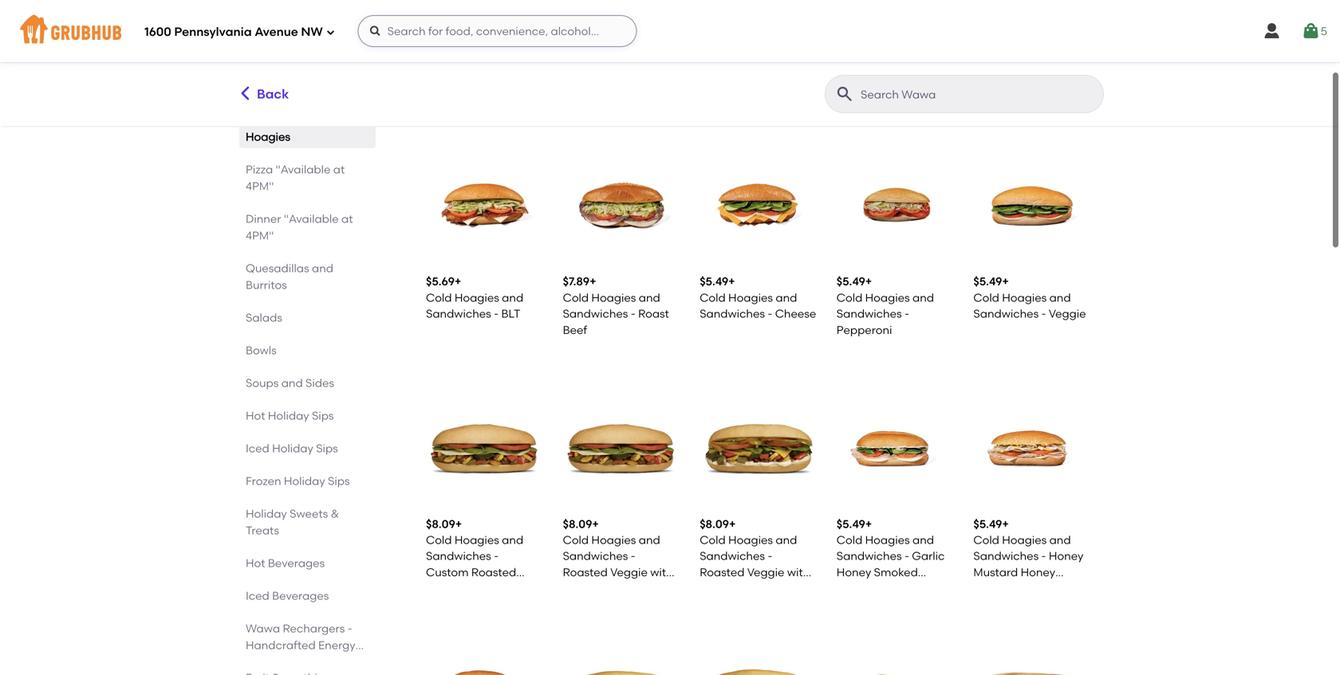 Task type: vqa. For each thing, say whether or not it's contained in the screenshot.
$6.81
no



Task type: locate. For each thing, give the bounding box(es) containing it.
- for $8.09 + cold hoagies and sandwiches - roasted veggie with ranch & cheddar
[[768, 550, 773, 564]]

with inside $8.09 + cold hoagies and sandwiches - roasted veggie with provolone
[[651, 566, 673, 580]]

"available inside pizza "available at 4pm"
[[276, 163, 331, 176]]

sandwiches for $5.49 + cold hoagies and sandwiches - honey smoked turkey
[[426, 65, 491, 78]]

$5.49 + cold hoagies and sandwiches - veggie
[[974, 275, 1087, 321]]

caret left icon image
[[237, 85, 254, 102]]

0 vertical spatial iced
[[246, 442, 270, 456]]

- inside cold hoagies and sandwiches - tuna salad
[[905, 65, 910, 78]]

$8.09 up provolone
[[563, 518, 592, 531]]

and inside $5.49 + cold hoagies and sandwiches - veggie
[[1050, 291, 1071, 305]]

holiday down iced holiday sips tab
[[284, 475, 325, 488]]

0 horizontal spatial turkey
[[473, 81, 507, 94]]

- for $8.09 + cold hoagies and sandwiches - custom roasted veggie
[[494, 550, 499, 564]]

$5.49 + cold hoagies and sandwiches - honey smoked turkey
[[426, 32, 536, 94]]

0 horizontal spatial with
[[651, 566, 673, 580]]

and inside the $5.49 + cold hoagies and sandwiches - italian
[[639, 48, 661, 62]]

dinner
[[246, 212, 281, 226]]

and inside $5.49 + cold hoagies and sandwiches - cheese
[[776, 291, 798, 305]]

pizza "available at 4pm" tab
[[246, 161, 370, 195]]

hoagies inside $7.89 + cold hoagies and sandwiches - roast beef
[[592, 291, 636, 305]]

1 salad from the left
[[837, 81, 868, 94]]

1 $8.09 from the left
[[426, 518, 456, 531]]

2 vertical spatial smoked
[[974, 582, 1018, 596]]

+ for $5.49 + cold hoagies and sandwiches - pepperoni
[[866, 275, 872, 289]]

dinner "available at 4pm"
[[246, 212, 353, 243]]

1 vertical spatial beverages
[[272, 590, 329, 603]]

$5.49 for $5.49 + cold hoagies and sandwiches - veggie
[[974, 275, 1003, 289]]

$8.09
[[426, 518, 456, 531], [563, 518, 592, 531], [700, 518, 729, 531]]

+ for $5.49 + cold hoagies and sandwiches - cheese
[[729, 275, 735, 289]]

0 vertical spatial sips
[[312, 409, 334, 423]]

cold hoagies and sandwiches - custom roasted veggie image
[[426, 390, 544, 507]]

with
[[651, 566, 673, 580], [788, 566, 810, 580]]

+
[[455, 32, 462, 46], [592, 32, 599, 46], [455, 275, 462, 289], [590, 275, 597, 289], [729, 275, 735, 289], [866, 275, 872, 289], [1003, 275, 1009, 289], [456, 518, 462, 531], [592, 518, 599, 531], [729, 518, 736, 531], [866, 518, 872, 531], [1003, 518, 1009, 531]]

+ for $8.09 + cold hoagies and sandwiches - custom roasted veggie
[[456, 518, 462, 531]]

1 horizontal spatial smoked
[[874, 566, 918, 580]]

sips up sweets
[[328, 475, 350, 488]]

turkey down search for food, convenience, alcohol... search box on the top left of page
[[473, 81, 507, 94]]

+ for $5.69 + cold hoagies and sandwiches - blt
[[455, 275, 462, 289]]

$8.09 inside $8.09 + cold hoagies and sandwiches - roasted veggie with provolone
[[563, 518, 592, 531]]

sandwiches for $5.69 + cold hoagies and sandwiches - blt
[[426, 307, 491, 321]]

tab
[[246, 670, 370, 676]]

iced up wawa
[[246, 590, 270, 603]]

cold for $5.49 + cold hoagies and sandwiches - pepperoni
[[837, 291, 863, 305]]

holiday for frozen
[[284, 475, 325, 488]]

$5.49 + cold hoagies and sandwiches - italian
[[563, 32, 673, 78]]

+ inside $5.69 + cold hoagies and sandwiches - blt
[[455, 275, 462, 289]]

cold for $5.49 + cold hoagies and sandwiches - honey smoked turkey
[[426, 48, 452, 62]]

and inside $5.49 + cold hoagies and sandwiches - honey mustard honey smoked turkey
[[1050, 534, 1071, 547]]

energy
[[318, 639, 356, 653]]

veggie
[[1049, 307, 1087, 321], [611, 566, 648, 580], [748, 566, 785, 580], [426, 582, 463, 596]]

sandwiches for $8.09 + cold hoagies and sandwiches - roasted veggie with provolone
[[563, 550, 628, 564]]

$5.49 inside $5.49 + cold hoagies and sandwiches - pepperoni
[[837, 275, 866, 289]]

iced inside tab
[[246, 442, 270, 456]]

cold for $8.09 + cold hoagies and sandwiches - roasted veggie with ranch & cheddar
[[700, 534, 726, 547]]

cold inside $5.49 + cold hoagies and sandwiches - cheese
[[700, 291, 726, 305]]

smoked
[[426, 81, 470, 94], [874, 566, 918, 580], [974, 582, 1018, 596]]

sips
[[312, 409, 334, 423], [316, 442, 338, 456], [328, 475, 350, 488]]

sandwiches inside $7.89 + cold hoagies and sandwiches - roast beef
[[563, 307, 628, 321]]

0 horizontal spatial roasted
[[472, 566, 517, 580]]

- inside $7.89 + cold hoagies and sandwiches - roast beef
[[631, 307, 636, 321]]

hoagies
[[455, 48, 499, 62], [592, 48, 636, 62], [729, 48, 773, 62], [866, 48, 910, 62], [1003, 48, 1047, 62], [246, 130, 290, 144], [455, 291, 499, 305], [592, 291, 636, 305], [729, 291, 773, 305], [866, 291, 910, 305], [1003, 291, 1047, 305], [455, 534, 499, 547], [592, 534, 636, 547], [729, 534, 773, 547], [866, 534, 910, 547], [1003, 534, 1047, 547]]

+ inside $8.09 + cold hoagies and sandwiches - roasted veggie with ranch & cheddar
[[729, 518, 736, 531]]

1 roasted from the left
[[472, 566, 517, 580]]

cold for $8.09 + cold hoagies and sandwiches - roasted veggie with provolone
[[563, 534, 589, 547]]

cold inside $8.09 + cold hoagies and sandwiches - roasted veggie with ranch & cheddar
[[700, 534, 726, 547]]

2 salad from the left
[[1021, 81, 1052, 94]]

sandwiches for $8.09 + cold hoagies and sandwiches - roasted veggie with ranch & cheddar
[[700, 550, 765, 564]]

cold inside $5.49 + cold hoagies and sandwiches - garlic honey smoked turkey
[[837, 534, 863, 547]]

+ inside $8.09 + cold hoagies and sandwiches - custom roasted veggie
[[456, 518, 462, 531]]

roasted
[[472, 566, 517, 580], [563, 566, 608, 580], [700, 566, 745, 580]]

veggie inside $8.09 + cold hoagies and sandwiches - custom roasted veggie
[[426, 582, 463, 596]]

hoagies for $5.49 + cold hoagies and sandwiches - garlic honey smoked turkey
[[866, 534, 910, 547]]

2 with from the left
[[788, 566, 810, 580]]

and inside tab
[[281, 377, 303, 390]]

1 vertical spatial at
[[342, 212, 353, 226]]

0 vertical spatial beverages
[[268, 557, 325, 571]]

cold inside cold hoagies and sandwiches - chicken salad
[[974, 48, 1000, 62]]

holiday inside tab
[[268, 409, 309, 423]]

cold hoagies and sandwiches - tuna salad button
[[831, 0, 961, 102]]

pepperoni
[[837, 324, 893, 337]]

and for $5.49 + cold hoagies and sandwiches - cheese
[[776, 291, 798, 305]]

$5.69 + cold hoagies and sandwiches - blt
[[426, 275, 524, 321]]

1 vertical spatial "available
[[284, 212, 339, 226]]

hot down soups
[[246, 409, 265, 423]]

holiday inside holiday sweets & treats
[[246, 508, 287, 521]]

treats
[[246, 524, 279, 538]]

cold
[[426, 48, 452, 62], [563, 48, 589, 62], [700, 48, 726, 62], [837, 48, 863, 62], [974, 48, 1000, 62], [426, 291, 452, 305], [563, 291, 589, 305], [700, 291, 726, 305], [837, 291, 863, 305], [974, 291, 1000, 305], [426, 534, 452, 547], [563, 534, 589, 547], [700, 534, 726, 547], [837, 534, 863, 547], [974, 534, 1000, 547]]

& right ranch at the bottom right of page
[[738, 582, 746, 596]]

turkey up the chicken cheesesteak - buffalo image
[[1020, 582, 1055, 596]]

holiday down the soups and sides
[[268, 409, 309, 423]]

+ inside the $5.49 + cold hoagies and sandwiches - italian
[[592, 32, 599, 46]]

beverages down hot beverages tab
[[272, 590, 329, 603]]

hoagies inside cold hoagies and sandwiches - tuna salad
[[866, 48, 910, 62]]

2 horizontal spatial $8.09
[[700, 518, 729, 531]]

sandwiches
[[426, 65, 491, 78], [563, 65, 628, 78], [700, 65, 765, 78], [837, 65, 902, 78], [974, 65, 1039, 78], [426, 307, 491, 321], [563, 307, 628, 321], [700, 307, 765, 321], [837, 307, 902, 321], [974, 307, 1039, 321], [426, 550, 491, 564], [563, 550, 628, 564], [700, 550, 765, 564], [837, 550, 902, 564], [974, 550, 1039, 564]]

hot
[[246, 409, 265, 423], [246, 557, 265, 571]]

cold hoagies and sandwiches - honey mustard honey smoked turkey image
[[974, 390, 1092, 507]]

+ for $8.09 + cold hoagies and sandwiches - roasted veggie with ranch & cheddar
[[729, 518, 736, 531]]

frozen holiday sips tab
[[246, 473, 370, 490]]

$5.49 inside $5.49 + cold hoagies and sandwiches - honey mustard honey smoked turkey
[[974, 518, 1003, 531]]

svg image inside 5 button
[[1302, 22, 1321, 41]]

0 vertical spatial smoked
[[426, 81, 470, 94]]

smoked down the "garlic"
[[874, 566, 918, 580]]

(contains
[[281, 656, 334, 670]]

honey
[[502, 65, 536, 78], [1049, 550, 1084, 564], [837, 566, 872, 580], [1021, 566, 1056, 580]]

and for $5.49 + cold hoagies and sandwiches - italian
[[639, 48, 661, 62]]

Search for food, convenience, alcohol... search field
[[358, 15, 637, 47]]

"available
[[276, 163, 331, 176], [284, 212, 339, 226]]

1 vertical spatial &
[[738, 582, 746, 596]]

- inside $8.09 + cold hoagies and sandwiches - roasted veggie with provolone
[[631, 550, 636, 564]]

smoked inside $5.49 + cold hoagies and sandwiches - garlic honey smoked turkey
[[874, 566, 918, 580]]

1 horizontal spatial $8.09
[[563, 518, 592, 531]]

- inside $8.09 + cold hoagies and sandwiches - roasted veggie with ranch & cheddar
[[768, 550, 773, 564]]

roasted for ranch
[[700, 566, 745, 580]]

and
[[502, 48, 524, 62], [639, 48, 661, 62], [776, 48, 798, 62], [913, 48, 934, 62], [1050, 48, 1071, 62], [312, 262, 334, 275], [502, 291, 524, 305], [639, 291, 661, 305], [776, 291, 798, 305], [913, 291, 934, 305], [1050, 291, 1071, 305], [281, 377, 303, 390], [502, 534, 524, 547], [639, 534, 661, 547], [776, 534, 798, 547], [913, 534, 934, 547], [1050, 534, 1071, 547]]

sips down sides
[[312, 409, 334, 423]]

3 roasted from the left
[[700, 566, 745, 580]]

honey inside $5.49 + cold hoagies and sandwiches - garlic honey smoked turkey
[[837, 566, 872, 580]]

cold hoagies and sandwiches - honey smoked turkey image
[[426, 0, 544, 22]]

hoagies inside $8.09 + cold hoagies and sandwiches - custom roasted veggie
[[455, 534, 499, 547]]

sandwiches inside the $5.49 + cold hoagies and sandwiches - honey smoked turkey
[[426, 65, 491, 78]]

cold hoagies and sandwiches - roast beef image
[[563, 147, 681, 265]]

svg image
[[369, 25, 382, 38]]

1 vertical spatial smoked
[[874, 566, 918, 580]]

"available for dinner
[[284, 212, 339, 226]]

0 horizontal spatial &
[[331, 508, 339, 521]]

with for $8.09 + cold hoagies and sandwiches - roasted veggie with ranch & cheddar
[[788, 566, 810, 580]]

nw
[[301, 25, 323, 39]]

holiday
[[268, 409, 309, 423], [272, 442, 314, 456], [284, 475, 325, 488], [246, 508, 287, 521]]

and inside $8.09 + cold hoagies and sandwiches - roasted veggie with ranch & cheddar
[[776, 534, 798, 547]]

and inside $5.49 + cold hoagies and sandwiches - pepperoni
[[913, 291, 934, 305]]

hoagies for $5.69 + cold hoagies and sandwiches - blt
[[455, 291, 499, 305]]

at for pizza "available at 4pm"
[[333, 163, 345, 176]]

1 vertical spatial hot
[[246, 557, 265, 571]]

roasted right custom
[[472, 566, 517, 580]]

1 iced from the top
[[246, 442, 270, 456]]

1 horizontal spatial with
[[788, 566, 810, 580]]

back button
[[236, 75, 290, 113]]

$5.49 inside the $5.49 + cold hoagies and sandwiches - honey smoked turkey
[[426, 32, 455, 46]]

chicken cheesesteak - buffalo image
[[974, 632, 1092, 676]]

hoagies inside the $5.49 + cold hoagies and sandwiches - honey smoked turkey
[[455, 48, 499, 62]]

hoagies inside $5.69 + cold hoagies and sandwiches - blt
[[455, 291, 499, 305]]

sips up frozen holiday sips tab
[[316, 442, 338, 456]]

hoagies inside $5.49 + cold hoagies and sandwiches - veggie
[[1003, 291, 1047, 305]]

- inside $5.49 + cold hoagies and sandwiches - veggie
[[1042, 307, 1047, 321]]

at down the "pizza "available at 4pm"" tab in the left of the page
[[342, 212, 353, 226]]

1600 pennsylvania avenue nw
[[144, 25, 323, 39]]

2 $8.09 from the left
[[563, 518, 592, 531]]

2 roasted from the left
[[563, 566, 608, 580]]

- for $5.49 + cold hoagies and sandwiches - garlic honey smoked turkey
[[905, 550, 910, 564]]

2 hot from the top
[[246, 557, 265, 571]]

sips for iced holiday sips
[[316, 442, 338, 456]]

bowls tab
[[246, 342, 370, 359]]

"available down hoagies 'tab'
[[276, 163, 331, 176]]

+ inside $5.49 + cold hoagies and sandwiches - pepperoni
[[866, 275, 872, 289]]

hot beverages
[[246, 557, 325, 571]]

hoagies inside $8.09 + cold hoagies and sandwiches - roasted veggie with provolone
[[592, 534, 636, 547]]

wawa
[[246, 622, 280, 636]]

and inside $7.89 + cold hoagies and sandwiches - roast beef
[[639, 291, 661, 305]]

0 vertical spatial at
[[333, 163, 345, 176]]

sandwiches inside $5.69 + cold hoagies and sandwiches - blt
[[426, 307, 491, 321]]

and inside $5.69 + cold hoagies and sandwiches - blt
[[502, 291, 524, 305]]

iced beverages tab
[[246, 588, 370, 605]]

0 vertical spatial hot
[[246, 409, 265, 423]]

sweets
[[290, 508, 328, 521]]

roasted up ranch at the bottom right of page
[[700, 566, 745, 580]]

2 vertical spatial sips
[[328, 475, 350, 488]]

and inside $8.09 + cold hoagies and sandwiches - roasted veggie with provolone
[[639, 534, 661, 547]]

cold inside $7.89 + cold hoagies and sandwiches - roast beef
[[563, 291, 589, 305]]

$5.49 for $5.49 + cold hoagies and sandwiches - garlic honey smoked turkey
[[837, 518, 866, 531]]

0 vertical spatial &
[[331, 508, 339, 521]]

caffeine)
[[246, 673, 296, 676]]

1 horizontal spatial roasted
[[563, 566, 608, 580]]

and for $8.09 + cold hoagies and sandwiches - custom roasted veggie
[[502, 534, 524, 547]]

- inside $5.69 + cold hoagies and sandwiches - blt
[[494, 307, 499, 321]]

pizza "available at 4pm"
[[246, 163, 345, 193]]

wawa rechargers - handcrafted energy drinks (contains caffeine)
[[246, 622, 356, 676]]

$8.09 up custom
[[426, 518, 456, 531]]

salads tab
[[246, 310, 370, 326]]

4pm" inside pizza "available at 4pm"
[[246, 180, 274, 193]]

$8.09 inside $8.09 + cold hoagies and sandwiches - custom roasted veggie
[[426, 518, 456, 531]]

$5.49 inside $5.49 + cold hoagies and sandwiches - garlic honey smoked turkey
[[837, 518, 866, 531]]

$5.49 inside the $5.49 + cold hoagies and sandwiches - italian
[[563, 32, 592, 46]]

cold inside $8.09 + cold hoagies and sandwiches - roasted veggie with provolone
[[563, 534, 589, 547]]

hoagies inside the $5.49 + cold hoagies and sandwiches - italian
[[592, 48, 636, 62]]

1 horizontal spatial salad
[[1021, 81, 1052, 94]]

0 vertical spatial 4pm"
[[246, 180, 274, 193]]

& right sweets
[[331, 508, 339, 521]]

smoked inside $5.49 + cold hoagies and sandwiches - honey mustard honey smoked turkey
[[974, 582, 1018, 596]]

cold inside $5.49 + cold hoagies and sandwiches - pepperoni
[[837, 291, 863, 305]]

$5.49
[[426, 32, 455, 46], [563, 32, 592, 46], [700, 275, 729, 289], [837, 275, 866, 289], [974, 275, 1003, 289], [837, 518, 866, 531], [974, 518, 1003, 531]]

sandwiches inside $8.09 + cold hoagies and sandwiches - custom roasted veggie
[[426, 550, 491, 564]]

0 horizontal spatial salad
[[837, 81, 868, 94]]

0 vertical spatial "available
[[276, 163, 331, 176]]

cold inside $5.69 + cold hoagies and sandwiches - blt
[[426, 291, 452, 305]]

hoagies for $5.49 + cold hoagies and sandwiches - honey smoked turkey
[[455, 48, 499, 62]]

at
[[333, 163, 345, 176], [342, 212, 353, 226]]

soups and sides tab
[[246, 375, 370, 392]]

0 horizontal spatial smoked
[[426, 81, 470, 94]]

1 4pm" from the top
[[246, 180, 274, 193]]

hot down treats
[[246, 557, 265, 571]]

sandwiches inside $5.49 + cold hoagies and sandwiches - garlic honey smoked turkey
[[837, 550, 902, 564]]

2 4pm" from the top
[[246, 229, 274, 243]]

$7.89
[[563, 275, 590, 289]]

with inside $8.09 + cold hoagies and sandwiches - roasted veggie with ranch & cheddar
[[788, 566, 810, 580]]

+ for $7.89 + cold hoagies and sandwiches - roast beef
[[590, 275, 597, 289]]

& inside holiday sweets & treats
[[331, 508, 339, 521]]

holiday down hot holiday sips
[[272, 442, 314, 456]]

holiday sweets & treats
[[246, 508, 339, 538]]

pennsylvania
[[174, 25, 252, 39]]

holiday for iced
[[272, 442, 314, 456]]

cold inside $5.49 + cold hoagies and sandwiches - veggie
[[974, 291, 1000, 305]]

turkey
[[473, 81, 507, 94], [837, 582, 872, 596], [1020, 582, 1055, 596]]

sandwiches for $5.49 + cold hoagies and sandwiches - veggie
[[974, 307, 1039, 321]]

2 iced from the top
[[246, 590, 270, 603]]

sips for hot holiday sips
[[312, 409, 334, 423]]

+ for $5.49 + cold hoagies and sandwiches - honey mustard honey smoked turkey
[[1003, 518, 1009, 531]]

sandwiches for $5.49 + cold hoagies and sandwiches - cheese
[[700, 307, 765, 321]]

smoked down search for food, convenience, alcohol... search box on the top left of page
[[426, 81, 470, 94]]

and for $5.49 + cold hoagies and sandwiches - honey mustard honey smoked turkey
[[1050, 534, 1071, 547]]

cold inside the $5.49 + cold hoagies and sandwiches - honey smoked turkey
[[426, 48, 452, 62]]

holiday up treats
[[246, 508, 287, 521]]

sandwiches inside $5.49 + cold hoagies and sandwiches - cheese
[[700, 307, 765, 321]]

$8.09 inside $8.09 + cold hoagies and sandwiches - roasted veggie with ranch & cheddar
[[700, 518, 729, 531]]

4pm" inside dinner "available at 4pm"
[[246, 229, 274, 243]]

roasted inside $8.09 + cold hoagies and sandwiches - roasted veggie with ranch & cheddar
[[700, 566, 745, 580]]

$5.49 for $5.49 + cold hoagies and sandwiches - honey smoked turkey
[[426, 32, 455, 46]]

- inside the $5.49 + cold hoagies and sandwiches - italian
[[631, 65, 636, 78]]

cold inside $8.09 + cold hoagies and sandwiches - custom roasted veggie
[[426, 534, 452, 547]]

and for $5.69 + cold hoagies and sandwiches - blt
[[502, 291, 524, 305]]

at inside dinner "available at 4pm"
[[342, 212, 353, 226]]

beef
[[563, 324, 587, 337]]

0 horizontal spatial $8.09
[[426, 518, 456, 531]]

roast
[[639, 307, 669, 321]]

mustard
[[974, 566, 1019, 580]]

chicken cheesesteak - custom image
[[563, 632, 681, 676]]

turkey up chicken cheesesteak - bbq image at right
[[837, 582, 872, 596]]

- for $5.49 + cold hoagies and sandwiches - cheese
[[768, 307, 773, 321]]

1600
[[144, 25, 171, 39]]

4pm" down the dinner
[[246, 229, 274, 243]]

avenue
[[255, 25, 298, 39]]

and inside the $5.49 + cold hoagies and sandwiches - honey smoked turkey
[[502, 48, 524, 62]]

1 hot from the top
[[246, 409, 265, 423]]

hoagies for $7.89 + cold hoagies and sandwiches - roast beef
[[592, 291, 636, 305]]

- inside $8.09 + cold hoagies and sandwiches - custom roasted veggie
[[494, 550, 499, 564]]

hoagies for $8.09 + cold hoagies and sandwiches - custom roasted veggie
[[455, 534, 499, 547]]

salad inside cold hoagies and sandwiches - tuna salad
[[837, 81, 868, 94]]

cold inside the $5.49 + cold hoagies and sandwiches - italian
[[563, 48, 589, 62]]

&
[[331, 508, 339, 521], [738, 582, 746, 596]]

iced up frozen
[[246, 442, 270, 456]]

2 horizontal spatial roasted
[[700, 566, 745, 580]]

1 vertical spatial 4pm"
[[246, 229, 274, 243]]

iced
[[246, 442, 270, 456], [246, 590, 270, 603]]

veggie inside $8.09 + cold hoagies and sandwiches - roasted veggie with ranch & cheddar
[[748, 566, 785, 580]]

at down hoagies 'tab'
[[333, 163, 345, 176]]

sips for frozen holiday sips
[[328, 475, 350, 488]]

2 horizontal spatial smoked
[[974, 582, 1018, 596]]

1 horizontal spatial turkey
[[837, 582, 872, 596]]

4pm"
[[246, 180, 274, 193], [246, 229, 274, 243]]

cold inside $5.49 + cold hoagies and sandwiches - honey mustard honey smoked turkey
[[974, 534, 1000, 547]]

2 horizontal spatial svg image
[[1302, 22, 1321, 41]]

salad
[[837, 81, 868, 94], [1021, 81, 1052, 94]]

beverages for hot beverages
[[268, 557, 325, 571]]

chicken
[[974, 81, 1018, 94]]

$5.69
[[426, 275, 455, 289]]

- inside the $5.49 + cold hoagies and sandwiches - honey smoked turkey
[[494, 65, 499, 78]]

1 vertical spatial sips
[[316, 442, 338, 456]]

3 $8.09 from the left
[[700, 518, 729, 531]]

svg image
[[1263, 22, 1282, 41], [1302, 22, 1321, 41], [326, 28, 336, 37]]

- inside wawa rechargers - handcrafted energy drinks (contains caffeine)
[[348, 622, 352, 636]]

- for $5.69 + cold hoagies and sandwiches - blt
[[494, 307, 499, 321]]

sandwiches inside cold hoagies and sandwiches - tuna salad
[[837, 65, 902, 78]]

+ inside $5.49 + cold hoagies and sandwiches - honey mustard honey smoked turkey
[[1003, 518, 1009, 531]]

$5.49 + cold hoagies and sandwiches - garlic honey smoked turkey
[[837, 518, 945, 596]]

hoagies inside $5.49 + cold hoagies and sandwiches - honey mustard honey smoked turkey
[[1003, 534, 1047, 547]]

custom
[[426, 566, 469, 580]]

$8.09 up ranch at the bottom right of page
[[700, 518, 729, 531]]

1 with from the left
[[651, 566, 673, 580]]

"available inside dinner "available at 4pm"
[[284, 212, 339, 226]]

cold for $5.49 + cold hoagies and sandwiches - cheese
[[700, 291, 726, 305]]

- for $5.49 + cold hoagies and sandwiches - honey mustard honey smoked turkey
[[1042, 550, 1047, 564]]

hoagies inside $5.49 + cold hoagies and sandwiches - pepperoni
[[866, 291, 910, 305]]

beverages
[[268, 557, 325, 571], [272, 590, 329, 603]]

$5.49 inside $5.49 + cold hoagies and sandwiches - veggie
[[974, 275, 1003, 289]]

hoagies for $5.49 + cold hoagies and sandwiches - cheese
[[729, 291, 773, 305]]

hoagies inside $5.49 + cold hoagies and sandwiches - cheese
[[729, 291, 773, 305]]

- for $5.49 + cold hoagies and sandwiches - veggie
[[1042, 307, 1047, 321]]

"available down the "pizza "available at 4pm"" tab in the left of the page
[[284, 212, 339, 226]]

2 horizontal spatial turkey
[[1020, 582, 1055, 596]]

1 horizontal spatial &
[[738, 582, 746, 596]]

-
[[494, 65, 499, 78], [631, 65, 636, 78], [768, 65, 773, 78], [905, 65, 910, 78], [1042, 65, 1047, 78], [494, 307, 499, 321], [631, 307, 636, 321], [768, 307, 773, 321], [905, 307, 910, 321], [1042, 307, 1047, 321], [494, 550, 499, 564], [631, 550, 636, 564], [768, 550, 773, 564], [905, 550, 910, 564], [1042, 550, 1047, 564], [348, 622, 352, 636]]

- for $7.89 + cold hoagies and sandwiches - roast beef
[[631, 307, 636, 321]]

beverages up iced beverages
[[268, 557, 325, 571]]

- inside $5.49 + cold hoagies and sandwiches - cheese
[[768, 307, 773, 321]]

hoagies for $5.49 + cold hoagies and sandwiches - italian
[[592, 48, 636, 62]]

iced holiday sips tab
[[246, 441, 370, 457]]

+ for $8.09 + cold hoagies and sandwiches - roasted veggie with provolone
[[592, 518, 599, 531]]

+ inside the $5.49 + cold hoagies and sandwiches - honey smoked turkey
[[455, 32, 462, 46]]

roasted up provolone
[[563, 566, 608, 580]]

and for $5.49 + cold hoagies and sandwiches - honey smoked turkey
[[502, 48, 524, 62]]

roasted inside $8.09 + cold hoagies and sandwiches - roasted veggie with provolone
[[563, 566, 608, 580]]

smoked down mustard
[[974, 582, 1018, 596]]

1 vertical spatial iced
[[246, 590, 270, 603]]

- inside $5.49 + cold hoagies and sandwiches - honey mustard honey smoked turkey
[[1042, 550, 1047, 564]]

and inside $8.09 + cold hoagies and sandwiches - custom roasted veggie
[[502, 534, 524, 547]]

4pm" down pizza
[[246, 180, 274, 193]]

+ for $5.49 + cold hoagies and sandwiches - garlic honey smoked turkey
[[866, 518, 872, 531]]



Task type: describe. For each thing, give the bounding box(es) containing it.
holiday for hot
[[268, 409, 309, 423]]

cold hoagies and sandwiches - cheese image
[[700, 147, 818, 265]]

1 horizontal spatial svg image
[[1263, 22, 1282, 41]]

cold for $5.49 + cold hoagies and sandwiches - veggie
[[974, 291, 1000, 305]]

salad for cold hoagies and sandwiches - chicken salad
[[1021, 81, 1052, 94]]

smoked inside the $5.49 + cold hoagies and sandwiches - honey smoked turkey
[[426, 81, 470, 94]]

cold hoagies and sandwiches - roasted veggie with ranch & cheddar image
[[700, 390, 818, 507]]

- inside cold hoagies and sandwiches - chicken salad
[[1042, 65, 1047, 78]]

quesadillas and burritos
[[246, 262, 334, 292]]

- for $5.49 + cold hoagies and sandwiches - honey smoked turkey
[[494, 65, 499, 78]]

sandwiches for $5.49 + cold hoagies and sandwiches - garlic honey smoked turkey
[[837, 550, 902, 564]]

hoagies for $8.09 + cold hoagies and sandwiches - roasted veggie with ranch & cheddar
[[729, 534, 773, 547]]

sandwiches for $5.49 + cold hoagies and sandwiches - italian
[[563, 65, 628, 78]]

$8.09 for $8.09 + cold hoagies and sandwiches - custom roasted veggie
[[426, 518, 456, 531]]

veggie inside $8.09 + cold hoagies and sandwiches - roasted veggie with provolone
[[611, 566, 648, 580]]

hoagies tab
[[246, 128, 370, 145]]

holiday sweets & treats tab
[[246, 506, 370, 539]]

cold for $8.09 + cold hoagies and sandwiches - custom roasted veggie
[[426, 534, 452, 547]]

frozen holiday sips
[[246, 475, 350, 488]]

with for $8.09 + cold hoagies and sandwiches - roasted veggie with provolone
[[651, 566, 673, 580]]

hoagies inside 'tab'
[[246, 130, 290, 144]]

pizza
[[246, 163, 273, 176]]

handcrafted
[[246, 639, 316, 653]]

hoagies inside cold hoagies and sandwiches - chicken salad
[[1003, 48, 1047, 62]]

italian
[[639, 65, 673, 78]]

and inside cold hoagies and sandwiches - ham
[[776, 48, 798, 62]]

- for $5.49 + cold hoagies and sandwiches - pepperoni
[[905, 307, 910, 321]]

drinks
[[246, 656, 279, 670]]

$8.09 for $8.09 + cold hoagies and sandwiches - roasted veggie with ranch & cheddar
[[700, 518, 729, 531]]

4pm" for dinner "available at 4pm"
[[246, 229, 274, 243]]

quesadillas
[[246, 262, 309, 275]]

hoagies for $5.49 + cold hoagies and sandwiches - veggie
[[1003, 291, 1047, 305]]

hot for hot beverages
[[246, 557, 265, 571]]

tuna
[[912, 65, 939, 78]]

sandwiches for $7.89 + cold hoagies and sandwiches - roast beef
[[563, 307, 628, 321]]

bowls
[[246, 344, 277, 358]]

& inside $8.09 + cold hoagies and sandwiches - roasted veggie with ranch & cheddar
[[738, 582, 746, 596]]

frozen
[[246, 475, 281, 488]]

at for dinner "available at 4pm"
[[342, 212, 353, 226]]

$8.09 + cold hoagies and sandwiches - custom roasted veggie
[[426, 518, 524, 596]]

roasted for provolone
[[563, 566, 608, 580]]

sandwiches inside cold hoagies and sandwiches - ham
[[700, 65, 765, 78]]

cold for $5.49 + cold hoagies and sandwiches - honey mustard honey smoked turkey
[[974, 534, 1000, 547]]

cold for $7.89 + cold hoagies and sandwiches - roast beef
[[563, 291, 589, 305]]

"available for pizza
[[276, 163, 331, 176]]

main navigation navigation
[[0, 0, 1341, 62]]

salads
[[246, 311, 282, 325]]

and inside quesadillas and burritos
[[312, 262, 334, 275]]

hoagies for $5.49 + cold hoagies and sandwiches - honey mustard honey smoked turkey
[[1003, 534, 1047, 547]]

sides
[[306, 377, 334, 390]]

sandwiches for $5.49 + cold hoagies and sandwiches - pepperoni
[[837, 307, 902, 321]]

sandwiches for $8.09 + cold hoagies and sandwiches - custom roasted veggie
[[426, 550, 491, 564]]

iced beverages
[[246, 590, 329, 603]]

soups and sides
[[246, 377, 334, 390]]

dinner "available at 4pm" tab
[[246, 211, 370, 244]]

cold hoagies and sandwiches - veggie honey smoked turkey image
[[426, 632, 544, 676]]

magnifying glass icon image
[[836, 85, 855, 104]]

$8.09 + cold hoagies and sandwiches - roasted veggie with provolone
[[563, 518, 673, 596]]

beverages for iced beverages
[[272, 590, 329, 603]]

cold for $5.49 + cold hoagies and sandwiches - garlic honey smoked turkey
[[837, 534, 863, 547]]

chicken cheesesteak - bbq image
[[837, 632, 955, 676]]

rechargers
[[283, 622, 345, 636]]

$8.09 + cold hoagies and sandwiches - roasted veggie with ranch & cheddar
[[700, 518, 810, 596]]

ham
[[775, 65, 802, 78]]

hot holiday sips tab
[[246, 408, 370, 425]]

and inside cold hoagies and sandwiches - tuna salad
[[913, 48, 934, 62]]

and for $5.49 + cold hoagies and sandwiches - veggie
[[1050, 291, 1071, 305]]

cheddar
[[749, 582, 797, 596]]

- for $5.49 + cold hoagies and sandwiches - italian
[[631, 65, 636, 78]]

cold hoagies and sandwiches - garlic honey smoked turkey image
[[837, 390, 955, 507]]

and for $8.09 + cold hoagies and sandwiches - roasted veggie with ranch & cheddar
[[776, 534, 798, 547]]

cold for $5.69 + cold hoagies and sandwiches - blt
[[426, 291, 452, 305]]

+ for $5.49 + cold hoagies and sandwiches - honey smoked turkey
[[455, 32, 462, 46]]

soups
[[246, 377, 279, 390]]

quesadillas and burritos tab
[[246, 260, 370, 294]]

sandwiches inside cold hoagies and sandwiches - chicken salad
[[974, 65, 1039, 78]]

$5.49 + cold hoagies and sandwiches - pepperoni
[[837, 275, 934, 337]]

hoagies for $5.49 + cold hoagies and sandwiches - pepperoni
[[866, 291, 910, 305]]

cold hoagies and sandwiches - ham button
[[694, 0, 824, 102]]

ranch
[[700, 582, 735, 596]]

cheese
[[775, 307, 817, 321]]

hot beverages tab
[[246, 555, 370, 572]]

hoagies for $8.09 + cold hoagies and sandwiches - roasted veggie with provolone
[[592, 534, 636, 547]]

+ for $5.49 + cold hoagies and sandwiches - veggie
[[1003, 275, 1009, 289]]

provolone
[[563, 582, 617, 596]]

blt
[[502, 307, 521, 321]]

turkey inside $5.49 + cold hoagies and sandwiches - garlic honey smoked turkey
[[837, 582, 872, 596]]

- for $8.09 + cold hoagies and sandwiches - roasted veggie with provolone
[[631, 550, 636, 564]]

cold hoagies and sandwiches - chicken salad
[[974, 48, 1071, 94]]

$5.49 for $5.49 + cold hoagies and sandwiches - cheese
[[700, 275, 729, 289]]

iced for iced holiday sips
[[246, 442, 270, 456]]

hot for hot holiday sips
[[246, 409, 265, 423]]

$5.49 for $5.49 + cold hoagies and sandwiches - honey mustard honey smoked turkey
[[974, 518, 1003, 531]]

salad for cold hoagies and sandwiches - tuna salad
[[837, 81, 868, 94]]

roasted inside $8.09 + cold hoagies and sandwiches - custom roasted veggie
[[472, 566, 517, 580]]

wawa rechargers - handcrafted energy drinks (contains caffeine) tab
[[246, 621, 370, 676]]

$5.49 for $5.49 + cold hoagies and sandwiches - pepperoni
[[837, 275, 866, 289]]

$5.49 for $5.49 + cold hoagies and sandwiches - italian
[[563, 32, 592, 46]]

iced holiday sips
[[246, 442, 338, 456]]

- inside cold hoagies and sandwiches - ham
[[768, 65, 773, 78]]

sandwiches for $5.49 + cold hoagies and sandwiches - honey mustard honey smoked turkey
[[974, 550, 1039, 564]]

$5.49 + cold hoagies and sandwiches - cheese
[[700, 275, 817, 321]]

+ for $5.49 + cold hoagies and sandwiches - italian
[[592, 32, 599, 46]]

$7.89 + cold hoagies and sandwiches - roast beef
[[563, 275, 669, 337]]

and for $7.89 + cold hoagies and sandwiches - roast beef
[[639, 291, 661, 305]]

and inside cold hoagies and sandwiches - chicken salad
[[1050, 48, 1071, 62]]

cold hoagies and sandwiches - chicken salad button
[[968, 0, 1098, 102]]

Search Wawa search field
[[860, 87, 1099, 102]]

5
[[1321, 24, 1328, 38]]

cold hoagies and sandwiches - roasted veggie with provolone image
[[563, 390, 681, 507]]

burritos
[[246, 279, 287, 292]]

cold inside cold hoagies and sandwiches - tuna salad
[[837, 48, 863, 62]]

and for $5.49 + cold hoagies and sandwiches - pepperoni
[[913, 291, 934, 305]]

veggie inside $5.49 + cold hoagies and sandwiches - veggie
[[1049, 307, 1087, 321]]

hot holiday sips
[[246, 409, 334, 423]]

cold hoagies and sandwiches - blt image
[[426, 147, 544, 265]]

cold hoagies and sandwiches - veggie image
[[974, 147, 1092, 265]]

cold hoagies and sandwiches - ham
[[700, 48, 802, 78]]

cold hoagies and sandwiches - tuna salad
[[837, 48, 939, 94]]

garlic
[[912, 550, 945, 564]]

cold for $5.49 + cold hoagies and sandwiches - italian
[[563, 48, 589, 62]]

cold hoagies and sandwiches - pepperoni image
[[837, 147, 955, 265]]

$5.49 + cold hoagies and sandwiches - honey mustard honey smoked turkey
[[974, 518, 1084, 596]]

5 button
[[1302, 17, 1328, 45]]

chicken cheesesteak - marinara image
[[700, 632, 818, 676]]

and for $5.49 + cold hoagies and sandwiches - garlic honey smoked turkey
[[913, 534, 934, 547]]

cold hoagies and sandwiches - italian image
[[563, 0, 681, 22]]

and for $8.09 + cold hoagies and sandwiches - roasted veggie with provolone
[[639, 534, 661, 547]]

turkey inside the $5.49 + cold hoagies and sandwiches - honey smoked turkey
[[473, 81, 507, 94]]

turkey inside $5.49 + cold hoagies and sandwiches - honey mustard honey smoked turkey
[[1020, 582, 1055, 596]]

iced for iced beverages
[[246, 590, 270, 603]]

0 horizontal spatial svg image
[[326, 28, 336, 37]]

honey inside the $5.49 + cold hoagies and sandwiches - honey smoked turkey
[[502, 65, 536, 78]]

4pm" for pizza "available at 4pm"
[[246, 180, 274, 193]]

cold inside cold hoagies and sandwiches - ham
[[700, 48, 726, 62]]

hoagies inside cold hoagies and sandwiches - ham
[[729, 48, 773, 62]]

back
[[257, 86, 289, 102]]



